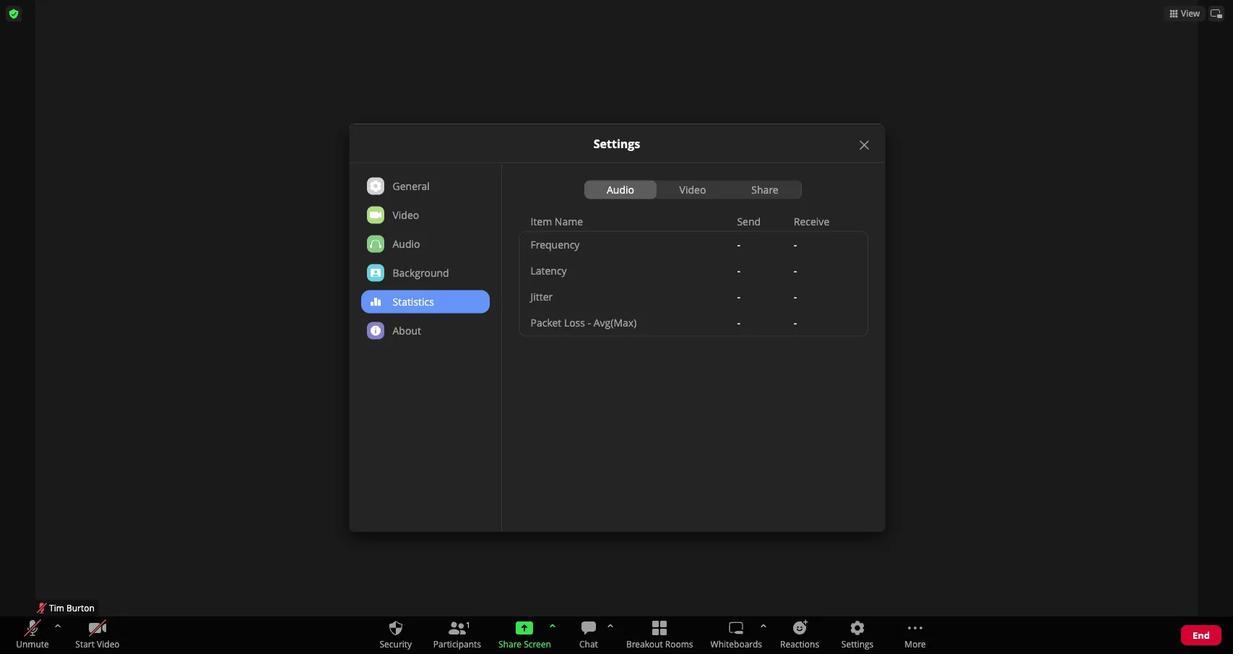 Task type: vqa. For each thing, say whether or not it's contained in the screenshot.
'SUPPORT VERSION FOR PHONE LABEL' image
no



Task type: locate. For each thing, give the bounding box(es) containing it.
in meeting image
[[1222, 5, 1229, 12], [1222, 5, 1229, 12]]

tb
[[1208, 11, 1223, 26]]



